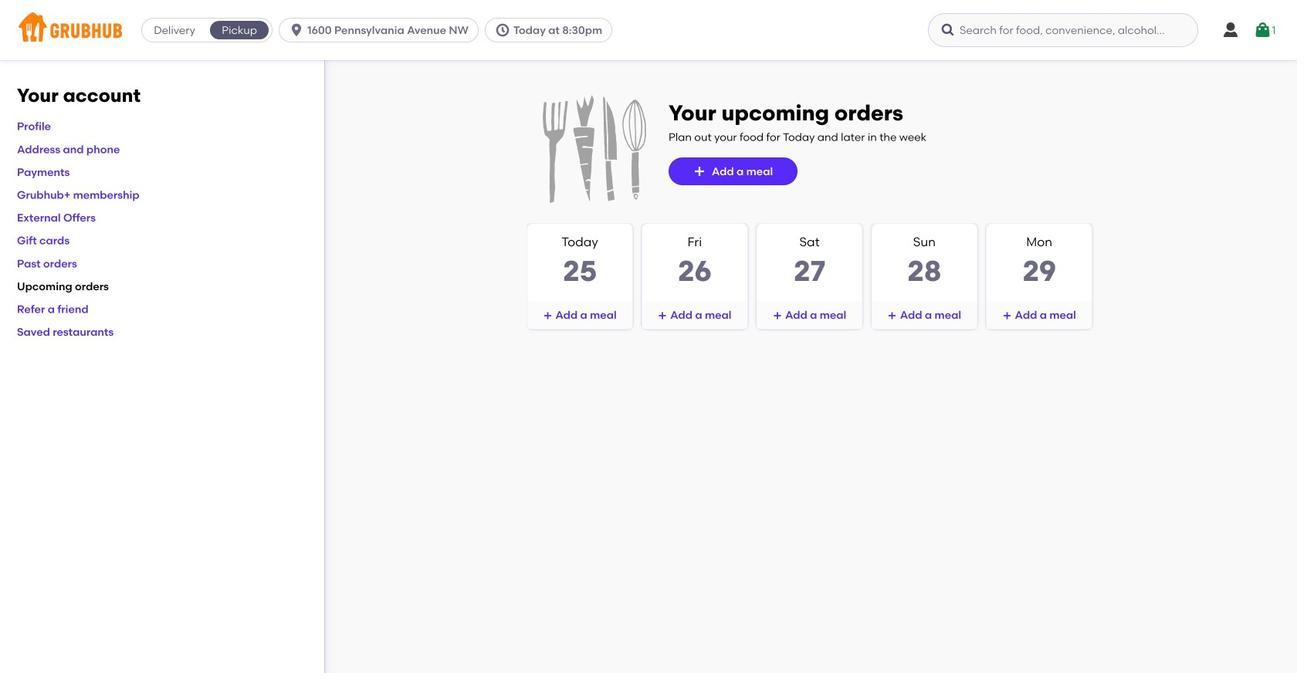 Task type: locate. For each thing, give the bounding box(es) containing it.
svg image
[[1222, 21, 1240, 39], [495, 22, 510, 38], [543, 311, 552, 321], [658, 311, 667, 321], [773, 311, 782, 321]]

svg image
[[1254, 21, 1272, 39], [289, 22, 304, 38], [941, 22, 956, 38], [693, 165, 706, 178], [888, 311, 897, 321], [1003, 311, 1012, 321]]



Task type: vqa. For each thing, say whether or not it's contained in the screenshot.
dessert chocolate
no



Task type: describe. For each thing, give the bounding box(es) containing it.
Search for food, convenience, alcohol... search field
[[928, 13, 1199, 47]]

main navigation navigation
[[0, 0, 1297, 60]]



